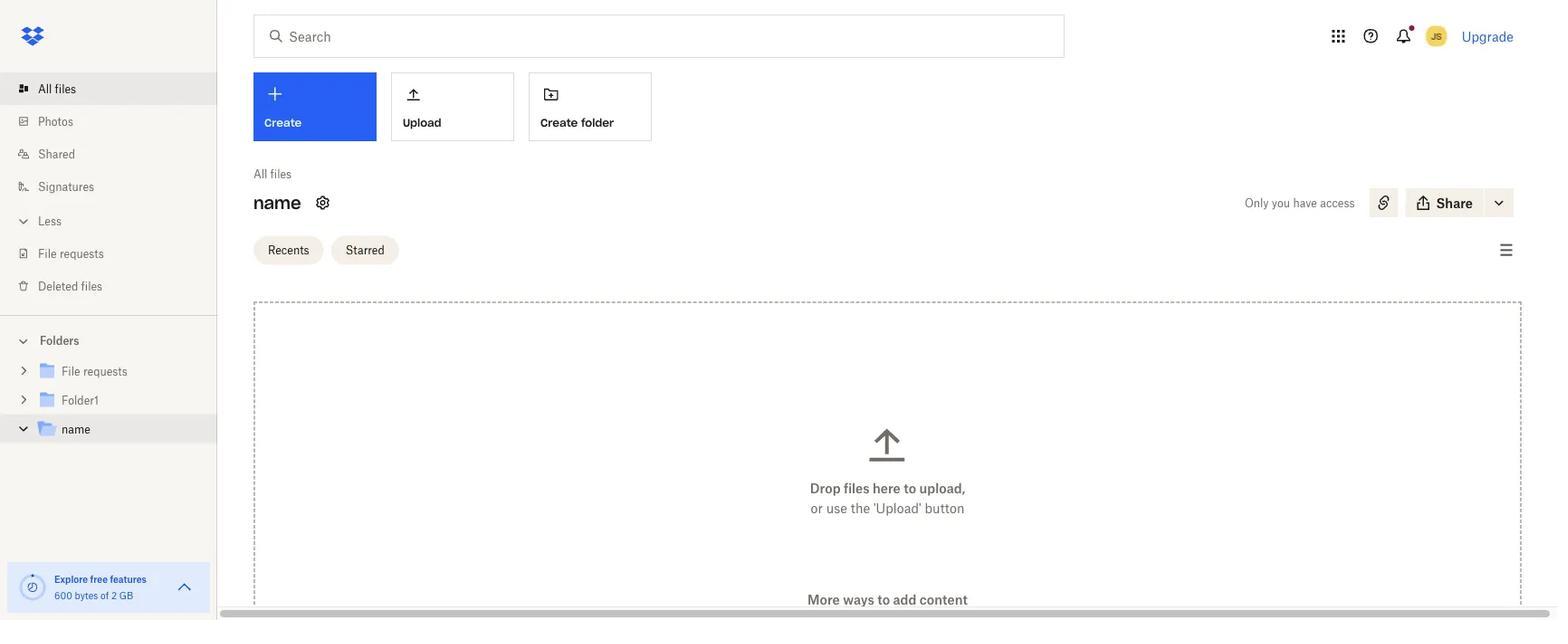 Task type: describe. For each thing, give the bounding box(es) containing it.
files inside the drop files here to upload, or use the 'upload' button
[[844, 481, 870, 496]]

600
[[54, 590, 72, 601]]

shared link
[[14, 138, 217, 170]]

ways
[[843, 592, 875, 608]]

deleted files
[[38, 279, 102, 293]]

only
[[1245, 196, 1269, 210]]

folder settings image
[[312, 192, 334, 214]]

name inside group
[[62, 423, 90, 437]]

drop files here to upload, or use the 'upload' button
[[810, 481, 966, 516]]

upload button
[[391, 72, 514, 141]]

requests inside list
[[60, 247, 104, 260]]

access
[[1321, 196, 1355, 210]]

1 vertical spatial all
[[254, 167, 267, 181]]

shared
[[38, 147, 75, 161]]

add
[[893, 592, 917, 608]]

recents button
[[254, 236, 324, 265]]

explore free features 600 bytes of 2 gb
[[54, 574, 147, 601]]

folders
[[40, 334, 79, 348]]

file requests inside list
[[38, 247, 104, 260]]

0 horizontal spatial all files link
[[14, 72, 217, 105]]

js button
[[1423, 22, 1452, 51]]

share button
[[1406, 188, 1484, 217]]

drop
[[810, 481, 841, 496]]

more
[[808, 592, 840, 608]]

file inside list
[[38, 247, 57, 260]]

free
[[90, 574, 108, 585]]

more ways to add content
[[808, 592, 968, 608]]

folder1 link
[[36, 389, 203, 413]]

use
[[827, 501, 848, 516]]

create folder button
[[529, 72, 652, 141]]

here
[[873, 481, 901, 496]]

photos
[[38, 115, 73, 128]]

gb
[[119, 590, 133, 601]]

folder1
[[62, 394, 99, 408]]

create folder
[[541, 116, 614, 130]]

Search in folder "Dropbox" text field
[[289, 26, 1027, 46]]

or
[[811, 501, 823, 516]]

signatures
[[38, 180, 94, 193]]

group containing file requests
[[0, 354, 217, 458]]

js
[[1432, 30, 1443, 42]]

all files inside 'list item'
[[38, 82, 76, 96]]

have
[[1294, 196, 1318, 210]]

1 horizontal spatial name
[[254, 192, 301, 213]]

the
[[851, 501, 871, 516]]



Task type: vqa. For each thing, say whether or not it's contained in the screenshot.
videos to the bottom
no



Task type: locate. For each thing, give the bounding box(es) containing it.
files inside 'list item'
[[55, 82, 76, 96]]

file requests link
[[14, 237, 217, 270], [36, 360, 203, 384]]

folder
[[581, 116, 614, 130]]

content
[[920, 592, 968, 608]]

create for create
[[264, 116, 302, 130]]

all files link up recents button
[[254, 165, 292, 183]]

list
[[0, 62, 217, 315]]

0 horizontal spatial all
[[38, 82, 52, 96]]

2
[[111, 590, 117, 601]]

1 vertical spatial all files
[[254, 167, 292, 181]]

name link
[[36, 418, 203, 442]]

0 vertical spatial all files
[[38, 82, 76, 96]]

'upload'
[[874, 501, 922, 516]]

file
[[38, 247, 57, 260], [62, 365, 80, 379]]

bytes
[[75, 590, 98, 601]]

file requests inside group
[[62, 365, 128, 379]]

1 horizontal spatial all files
[[254, 167, 292, 181]]

0 vertical spatial requests
[[60, 247, 104, 260]]

file inside group
[[62, 365, 80, 379]]

1 horizontal spatial create
[[541, 116, 578, 130]]

name
[[254, 192, 301, 213], [62, 423, 90, 437]]

all files link up shared link
[[14, 72, 217, 105]]

deleted files link
[[14, 270, 217, 303]]

file requests link up deleted files
[[14, 237, 217, 270]]

file requests up folder1
[[62, 365, 128, 379]]

name down folder1
[[62, 423, 90, 437]]

deleted
[[38, 279, 78, 293]]

all files up photos
[[38, 82, 76, 96]]

starred
[[346, 244, 385, 257]]

0 vertical spatial file requests
[[38, 247, 104, 260]]

1 horizontal spatial all files link
[[254, 165, 292, 183]]

upload,
[[920, 481, 966, 496]]

1 vertical spatial name
[[62, 423, 90, 437]]

create for create folder
[[541, 116, 578, 130]]

0 vertical spatial file
[[38, 247, 57, 260]]

all files up recents button
[[254, 167, 292, 181]]

to
[[904, 481, 917, 496], [878, 592, 890, 608]]

upgrade link
[[1462, 29, 1514, 44]]

1 horizontal spatial file
[[62, 365, 80, 379]]

quota usage element
[[18, 573, 47, 602]]

0 vertical spatial to
[[904, 481, 917, 496]]

requests down folders button
[[83, 365, 128, 379]]

you
[[1272, 196, 1291, 210]]

less image
[[14, 212, 33, 231]]

1 vertical spatial to
[[878, 592, 890, 608]]

files right deleted
[[81, 279, 102, 293]]

features
[[110, 574, 147, 585]]

group
[[0, 354, 217, 458]]

requests up deleted files
[[60, 247, 104, 260]]

to right here
[[904, 481, 917, 496]]

1 vertical spatial file requests
[[62, 365, 128, 379]]

files down create popup button
[[270, 167, 292, 181]]

recents
[[268, 244, 309, 257]]

0 horizontal spatial name
[[62, 423, 90, 437]]

create button
[[254, 72, 377, 141]]

file up folder1
[[62, 365, 80, 379]]

0 vertical spatial name
[[254, 192, 301, 213]]

requests inside group
[[83, 365, 128, 379]]

all files
[[38, 82, 76, 96], [254, 167, 292, 181]]

all up recents button
[[254, 167, 267, 181]]

only you have access
[[1245, 196, 1355, 210]]

name left "folder settings" image
[[254, 192, 301, 213]]

1 vertical spatial file requests link
[[36, 360, 203, 384]]

requests
[[60, 247, 104, 260], [83, 365, 128, 379]]

files up the
[[844, 481, 870, 496]]

button
[[925, 501, 965, 516]]

dropbox image
[[14, 18, 51, 54]]

all
[[38, 82, 52, 96], [254, 167, 267, 181]]

signatures link
[[14, 170, 217, 203]]

all files link
[[14, 72, 217, 105], [254, 165, 292, 183]]

1 vertical spatial all files link
[[254, 165, 292, 183]]

create
[[541, 116, 578, 130], [264, 116, 302, 130]]

folders button
[[0, 327, 217, 354]]

less
[[38, 214, 62, 228]]

list containing all files
[[0, 62, 217, 315]]

1 horizontal spatial to
[[904, 481, 917, 496]]

0 vertical spatial file requests link
[[14, 237, 217, 270]]

file requests
[[38, 247, 104, 260], [62, 365, 128, 379]]

1 horizontal spatial all
[[254, 167, 267, 181]]

file requests up deleted files
[[38, 247, 104, 260]]

explore
[[54, 574, 88, 585]]

to inside the drop files here to upload, or use the 'upload' button
[[904, 481, 917, 496]]

all up photos
[[38, 82, 52, 96]]

files
[[55, 82, 76, 96], [270, 167, 292, 181], [81, 279, 102, 293], [844, 481, 870, 496]]

to left add
[[878, 592, 890, 608]]

0 vertical spatial all
[[38, 82, 52, 96]]

file requests link up folder1 link at bottom
[[36, 360, 203, 384]]

all files list item
[[0, 72, 217, 105]]

file down the less
[[38, 247, 57, 260]]

1 vertical spatial file
[[62, 365, 80, 379]]

1 vertical spatial requests
[[83, 365, 128, 379]]

photos link
[[14, 105, 217, 138]]

upload
[[403, 116, 442, 130]]

0 vertical spatial all files link
[[14, 72, 217, 105]]

create inside button
[[541, 116, 578, 130]]

share
[[1437, 195, 1474, 211]]

0 horizontal spatial file
[[38, 247, 57, 260]]

all inside 'all files' 'list item'
[[38, 82, 52, 96]]

0 horizontal spatial to
[[878, 592, 890, 608]]

starred button
[[331, 236, 399, 265]]

0 horizontal spatial create
[[264, 116, 302, 130]]

0 horizontal spatial all files
[[38, 82, 76, 96]]

of
[[101, 590, 109, 601]]

upgrade
[[1462, 29, 1514, 44]]

create inside popup button
[[264, 116, 302, 130]]

files up photos
[[55, 82, 76, 96]]



